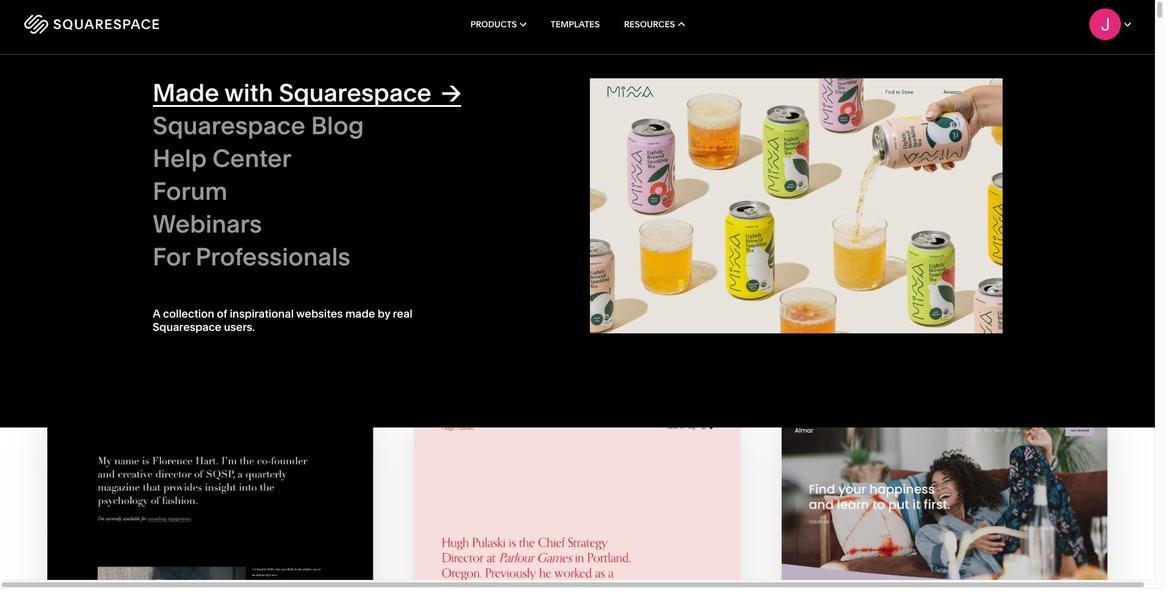 Task type: describe. For each thing, give the bounding box(es) containing it.
personal & cv link
[[183, 260, 252, 271]]

2 a from the left
[[1070, 72, 1075, 84]]

can
[[895, 83, 912, 95]]

professionals
[[196, 242, 351, 271]]

ease.
[[203, 96, 280, 134]]

webinars link
[[153, 209, 566, 242]]

made with squarespace
[[153, 78, 432, 108]]

all templates link
[[183, 187, 249, 198]]

0 vertical spatial squarespace
[[279, 78, 432, 108]]

templates link
[[551, 0, 600, 49]]

cv
[[240, 260, 252, 271]]

templates
[[899, 95, 946, 107]]

health & beauty
[[183, 242, 247, 253]]

forum link
[[153, 176, 566, 210]]

decor
[[602, 169, 626, 180]]

topic
[[183, 148, 206, 157]]

products
[[471, 19, 517, 30]]

nature & animals
[[568, 187, 636, 198]]

forum
[[153, 176, 228, 206]]

help center link
[[153, 143, 566, 177]]

home & decor link
[[568, 169, 639, 180]]

squarespace blog link
[[153, 111, 566, 144]]

& for design
[[197, 205, 203, 216]]

store,
[[1029, 72, 1055, 84]]

yours
[[47, 96, 127, 134]]

1 horizontal spatial you
[[876, 83, 893, 95]]

help
[[153, 143, 207, 173]]

for
[[153, 242, 190, 271]]

squarespace logo image
[[24, 15, 159, 34]]

health & beauty link
[[183, 242, 259, 253]]

website
[[861, 95, 897, 107]]

fitness
[[568, 205, 596, 216]]

webinars
[[153, 209, 262, 239]]

squarespace logo link
[[24, 15, 246, 34]]

template
[[192, 66, 323, 103]]

food link
[[311, 242, 344, 253]]

online
[[999, 72, 1027, 84]]

art & design
[[183, 205, 233, 216]]

beauty
[[219, 242, 247, 253]]

portfolio
[[902, 72, 942, 84]]

resources
[[624, 19, 676, 30]]

or
[[1058, 72, 1067, 84]]

popular
[[183, 169, 214, 180]]

personal
[[195, 260, 231, 271]]

→
[[442, 78, 462, 108]]

circle image
[[584, 78, 997, 334]]

nature & animals link
[[568, 187, 649, 198]]

for professionals link
[[153, 242, 566, 275]]

home & decor
[[568, 169, 626, 180]]

design
[[205, 205, 233, 216]]

entertainment link
[[311, 260, 380, 271]]

food
[[311, 242, 332, 253]]

& for animals
[[597, 187, 602, 198]]

health
[[183, 242, 209, 253]]

made
[[153, 78, 219, 108]]



Task type: vqa. For each thing, say whether or not it's contained in the screenshot.
'Health & Beauty' link
yes



Task type: locate. For each thing, give the bounding box(es) containing it.
squarespace's
[[933, 83, 1001, 95]]

& right 'health'
[[211, 242, 217, 253]]

personal
[[808, 83, 848, 95]]

with
[[225, 78, 273, 108], [134, 96, 196, 134]]

art & design link
[[183, 205, 245, 216]]

make any template yours with ease.
[[47, 66, 330, 134]]

1 horizontal spatial a
[[1070, 72, 1075, 84]]

get
[[960, 95, 975, 107]]

1 vertical spatial squarespace
[[153, 111, 306, 140]]

whether
[[808, 72, 847, 84]]

0 horizontal spatial templates
[[195, 187, 237, 198]]

designs
[[216, 169, 248, 180]]

home
[[568, 169, 592, 180]]

popular designs
[[183, 169, 248, 180]]

an
[[985, 72, 996, 84]]

& right nature
[[597, 187, 602, 198]]

& right art
[[197, 205, 203, 216]]

& for beauty
[[211, 242, 217, 253]]

a right need
[[895, 72, 900, 84]]

hart image
[[47, 415, 373, 589]]

& left cv in the left top of the page
[[233, 260, 238, 271]]

blog,
[[851, 83, 874, 95]]

products button
[[471, 0, 527, 49]]

to
[[948, 95, 958, 107]]

all
[[183, 187, 193, 198]]

website,
[[944, 72, 983, 84]]

& right "home"
[[594, 169, 600, 180]]

responsive
[[808, 95, 859, 107]]

make
[[47, 66, 127, 103]]

showcase image
[[590, 78, 1003, 336]]

0 horizontal spatial a
[[895, 72, 900, 84]]

center
[[213, 143, 292, 173]]

use
[[914, 83, 931, 95]]

&
[[594, 169, 600, 180], [597, 187, 602, 198], [197, 205, 203, 216], [211, 242, 217, 253], [233, 260, 238, 271]]

with inside make any template yours with ease.
[[134, 96, 196, 134]]

squarespace up center
[[153, 111, 306, 140]]

popular designs link
[[183, 169, 261, 180]]

0 horizontal spatial with
[[134, 96, 196, 134]]

a
[[895, 72, 900, 84], [1070, 72, 1075, 84]]

resources button
[[624, 0, 685, 49]]

squarespace up squarespace blog 'link'
[[279, 78, 432, 108]]

squarespace inside squarespace blog help center forum webinars for professionals
[[153, 111, 306, 140]]

you left need
[[849, 72, 866, 84]]

personal & cv
[[195, 260, 252, 271]]

squarespace blog help center forum webinars for professionals
[[153, 111, 364, 271]]

fitness link
[[568, 205, 608, 216]]

any
[[134, 66, 185, 103]]

0 horizontal spatial you
[[849, 72, 866, 84]]

& for cv
[[233, 260, 238, 271]]

1 a from the left
[[895, 72, 900, 84]]

a right or
[[1070, 72, 1075, 84]]

squarespace
[[279, 78, 432, 108], [153, 111, 306, 140]]

and
[[1068, 83, 1085, 95]]

whether you need a portfolio website, an online store, or a personal blog, you can use squarespace's customizable and responsive website templates to get started.
[[808, 72, 1085, 107]]

nature
[[568, 187, 595, 198]]

photography link
[[183, 223, 247, 234]]

photography
[[183, 223, 235, 234]]

1 vertical spatial templates
[[195, 187, 237, 198]]

1 horizontal spatial with
[[225, 78, 273, 108]]

art
[[183, 205, 195, 216]]

almar image
[[782, 415, 1109, 589]]

customizable
[[1003, 83, 1065, 95]]

templates
[[551, 19, 600, 30], [195, 187, 237, 198]]

0 vertical spatial templates
[[551, 19, 600, 30]]

you
[[849, 72, 866, 84], [876, 83, 893, 95]]

1 horizontal spatial templates
[[551, 19, 600, 30]]

you left can
[[876, 83, 893, 95]]

blog
[[311, 111, 364, 140]]

& for decor
[[594, 169, 600, 180]]

need
[[869, 72, 892, 84]]

started.
[[977, 95, 1013, 107]]

all templates
[[183, 187, 237, 198]]

pulaski image
[[415, 415, 741, 589]]

entertainment
[[311, 260, 368, 271]]

animals
[[604, 187, 636, 198]]



